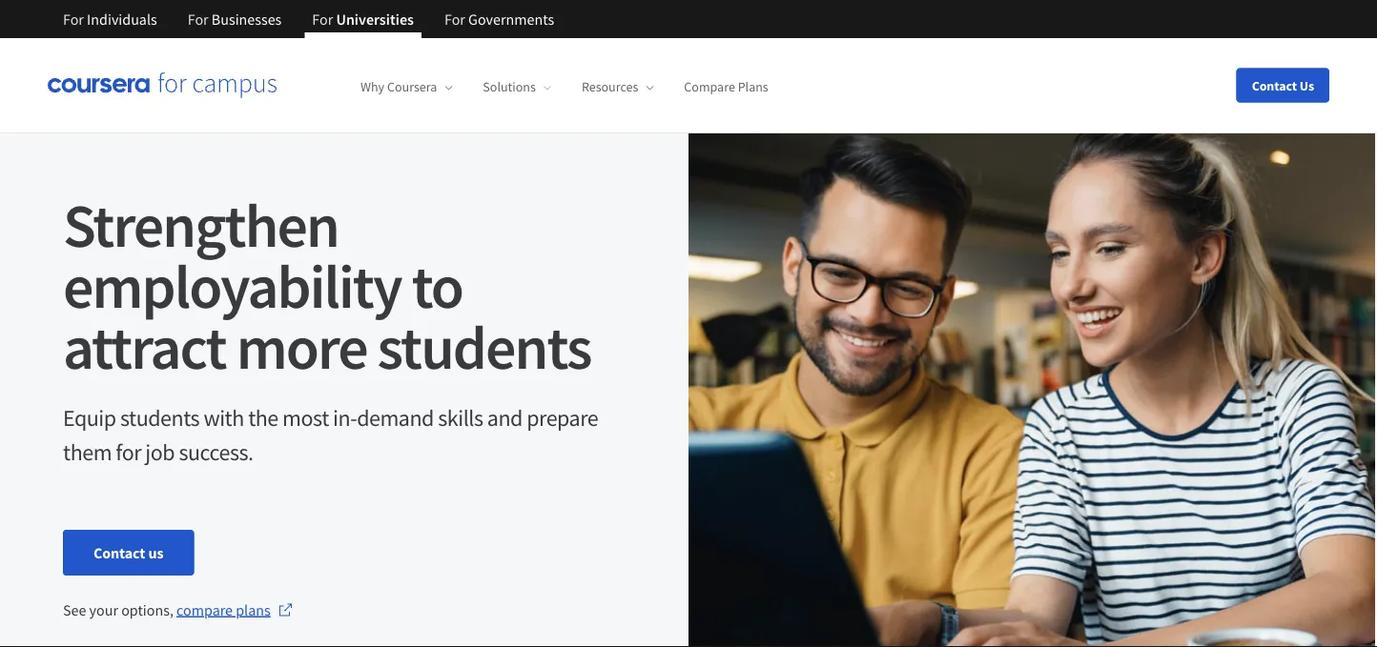 Task type: vqa. For each thing, say whether or not it's contained in the screenshot.
'connects'
no



Task type: locate. For each thing, give the bounding box(es) containing it.
for left universities
[[312, 10, 333, 29]]

4 for from the left
[[444, 10, 465, 29]]

1 vertical spatial contact
[[93, 544, 145, 563]]

3 for from the left
[[312, 10, 333, 29]]

to
[[412, 248, 463, 324]]

for universities
[[312, 10, 414, 29]]

for left businesses
[[188, 10, 209, 29]]

for
[[63, 10, 84, 29], [188, 10, 209, 29], [312, 10, 333, 29], [444, 10, 465, 29]]

0 horizontal spatial students
[[120, 403, 199, 432]]

students up job
[[120, 403, 199, 432]]

see your options,
[[63, 601, 177, 620]]

strengthen
[[63, 186, 339, 263]]

contact
[[1252, 77, 1297, 94], [93, 544, 145, 563]]

the
[[248, 403, 278, 432]]

contact left 'us'
[[1252, 77, 1297, 94]]

students up "and"
[[377, 309, 591, 385]]

1 horizontal spatial students
[[377, 309, 591, 385]]

contact inside button
[[1252, 77, 1297, 94]]

job
[[145, 438, 175, 466]]

for businesses
[[188, 10, 282, 29]]

contact left us at the left bottom of page
[[93, 544, 145, 563]]

success.
[[179, 438, 253, 466]]

us
[[148, 544, 163, 563]]

0 vertical spatial students
[[377, 309, 591, 385]]

strengthen employability to attract more students
[[63, 186, 591, 385]]

compare plans
[[684, 78, 769, 96]]

banner navigation
[[48, 0, 570, 38]]

why
[[361, 78, 385, 96]]

why coursera link
[[361, 78, 452, 96]]

compare
[[177, 601, 233, 620]]

1 for from the left
[[63, 10, 84, 29]]

contact for contact us
[[93, 544, 145, 563]]

your
[[89, 601, 118, 620]]

prepare
[[527, 403, 598, 432]]

contact us link
[[63, 530, 194, 576]]

solutions link
[[483, 78, 551, 96]]

more
[[236, 309, 367, 385]]

1 horizontal spatial contact
[[1252, 77, 1297, 94]]

2 for from the left
[[188, 10, 209, 29]]

for left individuals
[[63, 10, 84, 29]]

1 vertical spatial students
[[120, 403, 199, 432]]

0 vertical spatial contact
[[1252, 77, 1297, 94]]

solutions
[[483, 78, 536, 96]]

students
[[377, 309, 591, 385], [120, 403, 199, 432]]

plans
[[236, 601, 271, 620]]

compare plans
[[177, 601, 271, 620]]

compare plans link
[[177, 599, 294, 622]]

employability
[[63, 248, 401, 324]]

us
[[1300, 77, 1314, 94]]

them
[[63, 438, 112, 466]]

for left governments
[[444, 10, 465, 29]]

contact us
[[1252, 77, 1314, 94]]

students inside equip students with the most in-demand skills and prepare them for job success.
[[120, 403, 199, 432]]

individuals
[[87, 10, 157, 29]]

options,
[[121, 601, 174, 620]]

for for businesses
[[188, 10, 209, 29]]

0 horizontal spatial contact
[[93, 544, 145, 563]]

for for universities
[[312, 10, 333, 29]]



Task type: describe. For each thing, give the bounding box(es) containing it.
universities
[[336, 10, 414, 29]]

contact us button
[[1237, 68, 1330, 103]]

compare plans link
[[684, 78, 769, 96]]

most
[[282, 403, 329, 432]]

see
[[63, 601, 86, 620]]

coursera for campus image
[[48, 72, 277, 99]]

contact us
[[93, 544, 163, 563]]

why coursera
[[361, 78, 437, 96]]

with
[[204, 403, 244, 432]]

governments
[[468, 10, 554, 29]]

for for individuals
[[63, 10, 84, 29]]

for
[[116, 438, 141, 466]]

skills
[[438, 403, 483, 432]]

equip students with the most in-demand skills and prepare them for job success.
[[63, 403, 598, 466]]

demand
[[357, 403, 434, 432]]

for individuals
[[63, 10, 157, 29]]

students inside strengthen employability to attract more students
[[377, 309, 591, 385]]

in-
[[333, 403, 357, 432]]

coursera
[[387, 78, 437, 96]]

businesses
[[212, 10, 282, 29]]

contact for contact us
[[1252, 77, 1297, 94]]

for for governments
[[444, 10, 465, 29]]

and
[[487, 403, 523, 432]]

for governments
[[444, 10, 554, 29]]

resources
[[582, 78, 638, 96]]

plans
[[738, 78, 769, 96]]

attract
[[63, 309, 226, 385]]

equip
[[63, 403, 116, 432]]

resources link
[[582, 78, 654, 96]]

compare
[[684, 78, 735, 96]]



